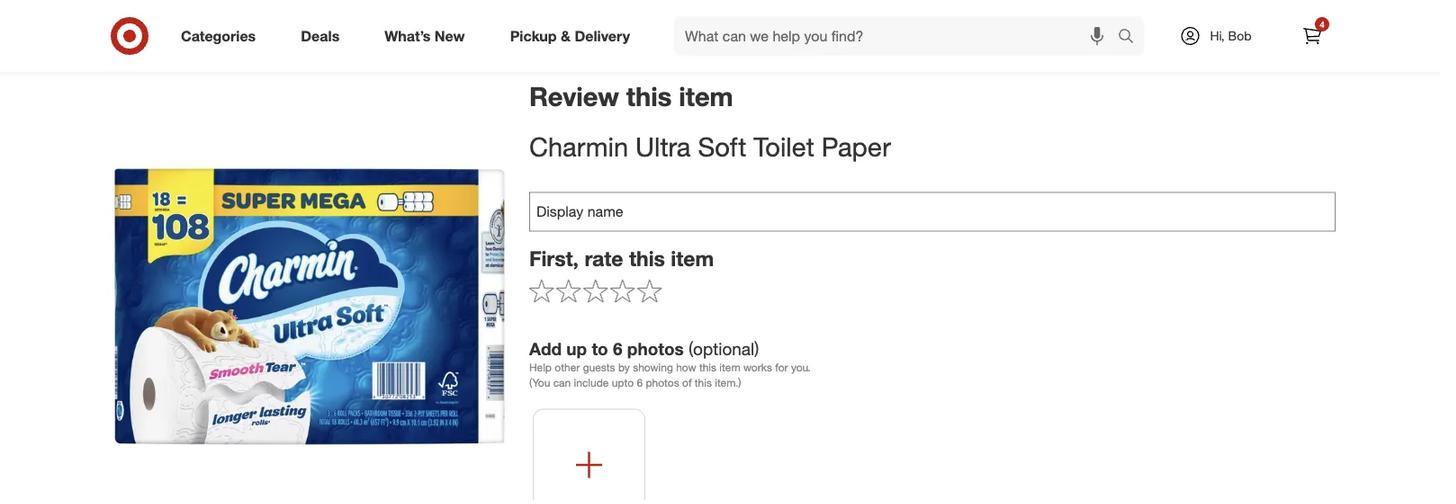 Task type: locate. For each thing, give the bounding box(es) containing it.
item
[[679, 80, 733, 112], [671, 246, 714, 271], [720, 361, 741, 375]]

you.
[[791, 361, 811, 375]]

2 vertical spatial item
[[720, 361, 741, 375]]

&
[[713, 18, 721, 33], [561, 27, 571, 45]]

deals
[[776, 18, 806, 33]]

item up the item.)
[[720, 361, 741, 375]]

first,
[[529, 246, 579, 271]]

paper
[[822, 131, 891, 163]]

this
[[626, 80, 672, 112], [629, 246, 665, 271], [699, 361, 717, 375], [695, 376, 712, 390]]

works
[[744, 361, 772, 375]]

ultra
[[636, 131, 691, 163]]

deals
[[301, 27, 340, 45]]

6 right to
[[613, 339, 623, 359]]

other
[[555, 361, 580, 375]]

6 right upto
[[637, 376, 643, 390]]

item.)
[[715, 376, 741, 390]]

6
[[613, 339, 623, 359], [637, 376, 643, 390]]

hi, bob
[[1210, 28, 1252, 44]]

item right 'rate'
[[671, 246, 714, 271]]

0 vertical spatial photos
[[627, 339, 684, 359]]

review
[[529, 80, 619, 112]]

pickup & delivery
[[510, 27, 630, 45]]

1 horizontal spatial 6
[[637, 376, 643, 390]]

up
[[567, 339, 587, 359]]

4 link
[[1293, 16, 1332, 56]]

1 vertical spatial item
[[671, 246, 714, 271]]

save
[[614, 18, 642, 33]]

0 horizontal spatial &
[[561, 27, 571, 45]]

categories link
[[166, 16, 278, 56]]

& left find
[[713, 18, 721, 33]]

rate
[[585, 246, 623, 271]]

charmin
[[529, 131, 628, 163]]

0 horizontal spatial 6
[[613, 339, 623, 359]]

(you
[[529, 376, 550, 390]]

photos down showing
[[646, 376, 679, 390]]

search button
[[1110, 16, 1153, 59]]

photos
[[627, 339, 684, 359], [646, 376, 679, 390]]

1 vertical spatial photos
[[646, 376, 679, 390]]

add up to 6 photos (optional) help other guests by showing how this item works for you. (you can include upto 6 photos of this item.)
[[529, 339, 811, 390]]

& right pickup
[[561, 27, 571, 45]]

showing
[[633, 361, 673, 375]]

week.
[[841, 18, 874, 33]]

save on top gifts & find new deals each week.
[[614, 18, 877, 33]]

item up charmin ultra soft toilet paper
[[679, 80, 733, 112]]

photos up showing
[[627, 339, 684, 359]]

upto
[[612, 376, 634, 390]]

None text field
[[529, 192, 1336, 232]]

what's
[[385, 27, 431, 45]]

gifts
[[685, 18, 710, 33]]



Task type: describe. For each thing, give the bounding box(es) containing it.
each
[[810, 18, 837, 33]]

can
[[553, 376, 571, 390]]

this right of on the left bottom of page
[[695, 376, 712, 390]]

pickup & delivery link
[[495, 16, 653, 56]]

What can we help you find? suggestions appear below search field
[[674, 16, 1123, 56]]

(optional)
[[689, 339, 759, 359]]

new
[[749, 18, 772, 33]]

help
[[529, 361, 552, 375]]

this right how
[[699, 361, 717, 375]]

what's new link
[[369, 16, 488, 56]]

charmin ultra soft toilet paper
[[529, 131, 891, 163]]

1 vertical spatial 6
[[637, 376, 643, 390]]

save on top gifts & find new deals each week. link
[[491, 0, 950, 40]]

top
[[663, 18, 682, 33]]

first, rate this item
[[529, 246, 714, 271]]

toilet
[[754, 131, 815, 163]]

deals link
[[286, 16, 362, 56]]

soft
[[698, 131, 747, 163]]

guests
[[583, 361, 615, 375]]

pickup
[[510, 27, 557, 45]]

how
[[676, 361, 696, 375]]

delivery
[[575, 27, 630, 45]]

to
[[592, 339, 608, 359]]

review this item
[[529, 80, 733, 112]]

find
[[725, 18, 746, 33]]

bob
[[1228, 28, 1252, 44]]

for
[[775, 361, 788, 375]]

this up 'ultra'
[[626, 80, 672, 112]]

categories
[[181, 27, 256, 45]]

include
[[574, 376, 609, 390]]

4
[[1320, 18, 1325, 30]]

by
[[618, 361, 630, 375]]

0 vertical spatial item
[[679, 80, 733, 112]]

on
[[645, 18, 660, 33]]

0 vertical spatial 6
[[613, 339, 623, 359]]

of
[[682, 376, 692, 390]]

search
[[1110, 29, 1153, 46]]

hi,
[[1210, 28, 1225, 44]]

what's new
[[385, 27, 465, 45]]

item inside add up to 6 photos (optional) help other guests by showing how this item works for you. (you can include upto 6 photos of this item.)
[[720, 361, 741, 375]]

new
[[435, 27, 465, 45]]

add
[[529, 339, 562, 359]]

1 horizontal spatial &
[[713, 18, 721, 33]]

this right 'rate'
[[629, 246, 665, 271]]



Task type: vqa. For each thing, say whether or not it's contained in the screenshot.
leftmost purchased
no



